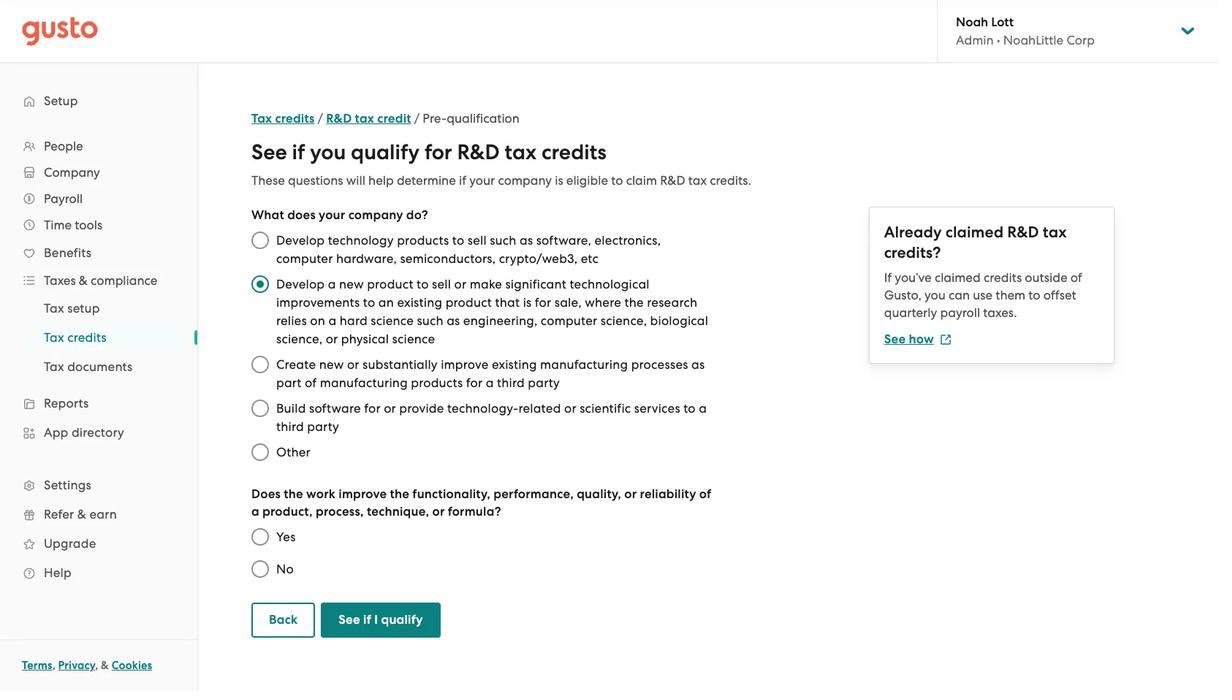 Task type: locate. For each thing, give the bounding box(es) containing it.
your right determine
[[470, 173, 495, 188]]

0 horizontal spatial see
[[252, 140, 287, 165]]

do?
[[407, 208, 428, 223]]

0 horizontal spatial ,
[[52, 660, 55, 673]]

0 vertical spatial such
[[490, 233, 517, 248]]

0 vertical spatial if
[[292, 140, 305, 165]]

such up substantially
[[417, 314, 444, 328]]

of up 'offset'
[[1071, 271, 1083, 285]]

1 horizontal spatial third
[[497, 376, 525, 391]]

0 horizontal spatial sell
[[432, 277, 451, 292]]

, left privacy
[[52, 660, 55, 673]]

1 horizontal spatial tax credits link
[[252, 111, 315, 127]]

1 vertical spatial products
[[411, 376, 463, 391]]

0 horizontal spatial improve
[[339, 487, 387, 502]]

company
[[44, 165, 100, 180]]

develop inside develop technology products to sell such as software, electronics, computer hardware, semiconductors, crypto/web3, etc
[[276, 233, 325, 248]]

see up these
[[252, 140, 287, 165]]

company left eligible
[[498, 173, 552, 188]]

2 vertical spatial if
[[364, 613, 372, 628]]

1 vertical spatial such
[[417, 314, 444, 328]]

1 develop from the top
[[276, 233, 325, 248]]

0 horizontal spatial party
[[307, 420, 339, 434]]

sell inside develop technology products to sell such as software, electronics, computer hardware, semiconductors, crypto/web3, etc
[[468, 233, 487, 248]]

r&d up outside
[[1008, 223, 1040, 242]]

1 horizontal spatial such
[[490, 233, 517, 248]]

see how
[[885, 332, 935, 347]]

see
[[252, 140, 287, 165], [885, 332, 906, 347], [339, 613, 360, 628]]

upgrade
[[44, 537, 96, 551]]

0 vertical spatial products
[[397, 233, 449, 248]]

credits?
[[885, 244, 942, 263]]

claim
[[627, 173, 658, 188]]

2 vertical spatial &
[[101, 660, 109, 673]]

qualify inside button
[[381, 613, 423, 628]]

0 vertical spatial as
[[520, 233, 533, 248]]

if
[[292, 140, 305, 165], [459, 173, 467, 188], [364, 613, 372, 628]]

noahlittle
[[1004, 33, 1064, 48]]

improve up process,
[[339, 487, 387, 502]]

1 horizontal spatial is
[[555, 173, 564, 188]]

1 vertical spatial you
[[925, 288, 946, 303]]

r&d
[[326, 111, 352, 127], [457, 140, 500, 165], [661, 173, 686, 188], [1008, 223, 1040, 242]]

to down outside
[[1029, 288, 1041, 303]]

products down do?
[[397, 233, 449, 248]]

1 horizontal spatial existing
[[492, 358, 537, 372]]

science, down relies
[[276, 332, 323, 347]]

party up related
[[528, 376, 560, 391]]

1 / from the left
[[318, 111, 323, 126]]

technological
[[570, 277, 650, 292]]

tax down tax setup
[[44, 331, 64, 345]]

as
[[520, 233, 533, 248], [447, 314, 460, 328], [692, 358, 705, 372]]

0 vertical spatial manufacturing
[[541, 358, 628, 372]]

1 horizontal spatial party
[[528, 376, 560, 391]]

1 horizontal spatial science,
[[601, 314, 647, 328]]

qualify up help
[[351, 140, 420, 165]]

you've
[[895, 271, 932, 285]]

1 horizontal spatial product
[[446, 295, 492, 310]]

of for does the work improve the functionality, performance, quality, or reliability of a product, process, technique, or formula?
[[700, 487, 712, 502]]

if left i
[[364, 613, 372, 628]]

0 vertical spatial existing
[[397, 295, 443, 310]]

2 vertical spatial as
[[692, 358, 705, 372]]

1 vertical spatial qualify
[[381, 613, 423, 628]]

improve
[[441, 358, 489, 372], [339, 487, 387, 502]]

a inside does the work improve the functionality, performance, quality, or reliability of a product, process, technique, or formula?
[[252, 505, 260, 520]]

0 vertical spatial computer
[[276, 252, 333, 266]]

sell down semiconductors,
[[432, 277, 451, 292]]

claimed right 'already'
[[946, 223, 1004, 242]]

& inside taxes & compliance dropdown button
[[79, 274, 88, 288]]

the up product,
[[284, 487, 303, 502]]

0 horizontal spatial if
[[292, 140, 305, 165]]

third down the build
[[276, 420, 304, 434]]

sale,
[[555, 295, 582, 310]]

1 horizontal spatial of
[[700, 487, 712, 502]]

science,
[[601, 314, 647, 328], [276, 332, 323, 347]]

a inside the create new or substantially improve existing manufacturing processes as part of manufacturing products for a third party
[[486, 376, 494, 391]]

0 vertical spatial new
[[339, 277, 364, 292]]

see left how
[[885, 332, 906, 347]]

company button
[[15, 159, 183, 186]]

tax left the credit
[[355, 111, 374, 127]]

new inside the create new or substantially improve existing manufacturing processes as part of manufacturing products for a third party
[[319, 358, 344, 372]]

to inside build software for or provide technology-related or scientific services to a third party
[[684, 402, 696, 416]]

2 vertical spatial see
[[339, 613, 360, 628]]

develop for develop technology products to sell such as software, electronics, computer hardware, semiconductors, crypto/web3, etc
[[276, 233, 325, 248]]

engineering,
[[464, 314, 538, 328]]

1 vertical spatial develop
[[276, 277, 325, 292]]

1 vertical spatial of
[[305, 376, 317, 391]]

to left claim
[[612, 173, 623, 188]]

credits.
[[710, 173, 752, 188]]

manufacturing up the scientific
[[541, 358, 628, 372]]

products inside develop technology products to sell such as software, electronics, computer hardware, semiconductors, crypto/web3, etc
[[397, 233, 449, 248]]

formula?
[[448, 505, 502, 520]]

science down an
[[371, 314, 414, 328]]

outside
[[1026, 271, 1068, 285]]

1 vertical spatial product
[[446, 295, 492, 310]]

& inside refer & earn link
[[77, 508, 86, 522]]

if for see if i qualify
[[364, 613, 372, 628]]

develop for develop a new product to sell or make significant technological improvements to an existing product that is for sale, where the research relies on a hard science such as engineering, computer science, biological science, or physical science
[[276, 277, 325, 292]]

2 horizontal spatial the
[[625, 295, 644, 310]]

/
[[318, 111, 323, 126], [414, 111, 420, 126]]

as up crypto/web3,
[[520, 233, 533, 248]]

tax documents link
[[26, 354, 183, 380]]

party down software
[[307, 420, 339, 434]]

0 vertical spatial sell
[[468, 233, 487, 248]]

existing right an
[[397, 295, 443, 310]]

hardware,
[[336, 252, 397, 266]]

help
[[44, 566, 72, 581]]

0 vertical spatial see
[[252, 140, 287, 165]]

you up questions
[[310, 140, 346, 165]]

develop technology products to sell such as software, electronics, computer hardware, semiconductors, crypto/web3, etc
[[276, 233, 661, 266]]

science up substantially
[[392, 332, 435, 347]]

0 vertical spatial your
[[470, 173, 495, 188]]

existing down engineering,
[[492, 358, 537, 372]]

third up technology-
[[497, 376, 525, 391]]

is left eligible
[[555, 173, 564, 188]]

a up improvements
[[328, 277, 336, 292]]

develop inside develop a new product to sell or make significant technological improvements to an existing product that is for sale, where the research relies on a hard science such as engineering, computer science, biological science, or physical science
[[276, 277, 325, 292]]

if you've claimed credits outside of gusto, you can use them to offset quarterly payroll taxes.
[[885, 271, 1083, 320]]

lott
[[992, 15, 1014, 30]]

third inside build software for or provide technology-related or scientific services to a third party
[[276, 420, 304, 434]]

sell
[[468, 233, 487, 248], [432, 277, 451, 292]]

company up technology
[[349, 208, 403, 223]]

or right related
[[565, 402, 577, 416]]

or down functionality,
[[433, 505, 445, 520]]

for right software
[[364, 402, 381, 416]]

sell up semiconductors,
[[468, 233, 487, 248]]

tax inside 'link'
[[44, 360, 64, 374]]

1 vertical spatial company
[[349, 208, 403, 223]]

a down does on the bottom of the page
[[252, 505, 260, 520]]

to down semiconductors,
[[417, 277, 429, 292]]

r&d down 'qualification' at the left top
[[457, 140, 500, 165]]

1 vertical spatial as
[[447, 314, 460, 328]]

refer
[[44, 508, 74, 522]]

as inside develop technology products to sell such as software, electronics, computer hardware, semiconductors, crypto/web3, etc
[[520, 233, 533, 248]]

create
[[276, 358, 316, 372]]

0 vertical spatial develop
[[276, 233, 325, 248]]

0 horizontal spatial /
[[318, 111, 323, 126]]

terms
[[22, 660, 52, 673]]

tax down taxes at the top left
[[44, 301, 64, 316]]

1 vertical spatial &
[[77, 508, 86, 522]]

refer & earn
[[44, 508, 117, 522]]

2 list from the top
[[0, 294, 197, 382]]

0 vertical spatial tax credits link
[[252, 111, 315, 127]]

1 vertical spatial science,
[[276, 332, 323, 347]]

tax
[[252, 111, 272, 127], [44, 301, 64, 316], [44, 331, 64, 345], [44, 360, 64, 374]]

1 horizontal spatial /
[[414, 111, 420, 126]]

reports link
[[15, 391, 183, 417]]

1 , from the left
[[52, 660, 55, 673]]

will
[[346, 173, 366, 188]]

use
[[974, 288, 993, 303]]

see for see how
[[885, 332, 906, 347]]

tax up these
[[252, 111, 272, 127]]

tax inside the already claimed r&d tax credits?
[[1044, 223, 1067, 242]]

functionality,
[[413, 487, 491, 502]]

products inside the create new or substantially improve existing manufacturing processes as part of manufacturing products for a third party
[[411, 376, 463, 391]]

& left cookies button
[[101, 660, 109, 673]]

if up questions
[[292, 140, 305, 165]]

2 vertical spatial of
[[700, 487, 712, 502]]

improve up technology-
[[441, 358, 489, 372]]

0 horizontal spatial you
[[310, 140, 346, 165]]

back button
[[252, 603, 315, 638]]

0 vertical spatial product
[[367, 277, 414, 292]]

for inside develop a new product to sell or make significant technological improvements to an existing product that is for sale, where the research relies on a hard science such as engineering, computer science, biological science, or physical science
[[535, 295, 552, 310]]

see for see if i qualify
[[339, 613, 360, 628]]

0 horizontal spatial manufacturing
[[320, 376, 408, 391]]

hard
[[340, 314, 368, 328]]

new down hardware,
[[339, 277, 364, 292]]

an
[[379, 295, 394, 310]]

0 vertical spatial is
[[555, 173, 564, 188]]

& right taxes at the top left
[[79, 274, 88, 288]]

technology
[[328, 233, 394, 248]]

substantially
[[363, 358, 438, 372]]

or left physical
[[326, 332, 338, 347]]

0 horizontal spatial as
[[447, 314, 460, 328]]

credit
[[378, 111, 412, 127]]

develop up improvements
[[276, 277, 325, 292]]

1 horizontal spatial if
[[364, 613, 372, 628]]

or left the provide in the bottom of the page
[[384, 402, 396, 416]]

improve inside does the work improve the functionality, performance, quality, or reliability of a product, process, technique, or formula?
[[339, 487, 387, 502]]

products
[[397, 233, 449, 248], [411, 376, 463, 391]]

tax credits link
[[252, 111, 315, 127], [26, 325, 183, 351]]

1 horizontal spatial improve
[[441, 358, 489, 372]]

tax up the these questions will help determine if your company is eligible to claim r&d tax credits.
[[505, 140, 537, 165]]

1 vertical spatial new
[[319, 358, 344, 372]]

the down technological
[[625, 295, 644, 310]]

1 vertical spatial computer
[[541, 314, 598, 328]]

credits up the tax documents
[[67, 331, 107, 345]]

2 / from the left
[[414, 111, 420, 126]]

does
[[288, 208, 316, 223]]

1 vertical spatial claimed
[[935, 271, 981, 285]]

is right the that
[[523, 295, 532, 310]]

for down significant
[[535, 295, 552, 310]]

0 vertical spatial science
[[371, 314, 414, 328]]

credits inside gusto navigation element
[[67, 331, 107, 345]]

new right create on the left of the page
[[319, 358, 344, 372]]

see if you qualify for r&d tax credits
[[252, 140, 607, 165]]

/ left r&d tax credit link
[[318, 111, 323, 126]]

0 horizontal spatial the
[[284, 487, 303, 502]]

tools
[[75, 218, 103, 233]]

process,
[[316, 505, 364, 520]]

new inside develop a new product to sell or make significant technological improvements to an existing product that is for sale, where the research relies on a hard science such as engineering, computer science, biological science, or physical science
[[339, 277, 364, 292]]

a right services
[[699, 402, 707, 416]]

the up technique,
[[390, 487, 410, 502]]

0 horizontal spatial tax credits link
[[26, 325, 183, 351]]

& left earn on the bottom left of the page
[[77, 508, 86, 522]]

2 horizontal spatial as
[[692, 358, 705, 372]]

Build software for or provide technology-related or scientific services to a third party radio
[[244, 393, 276, 425]]

1 horizontal spatial company
[[498, 173, 552, 188]]

1 horizontal spatial sell
[[468, 233, 487, 248]]

your right does
[[319, 208, 345, 223]]

scientific
[[580, 402, 631, 416]]

2 develop from the top
[[276, 277, 325, 292]]

0 vertical spatial improve
[[441, 358, 489, 372]]

reliability
[[640, 487, 697, 502]]

software
[[309, 402, 361, 416]]

0 horizontal spatial such
[[417, 314, 444, 328]]

list
[[0, 133, 197, 588], [0, 294, 197, 382]]

where
[[585, 295, 622, 310]]

to up semiconductors,
[[452, 233, 465, 248]]

0 horizontal spatial third
[[276, 420, 304, 434]]

0 horizontal spatial computer
[[276, 252, 333, 266]]

if inside button
[[364, 613, 372, 628]]

of right the part
[[305, 376, 317, 391]]

2 horizontal spatial of
[[1071, 271, 1083, 285]]

0 horizontal spatial company
[[349, 208, 403, 223]]

taxes & compliance
[[44, 274, 158, 288]]

credits
[[275, 111, 315, 127], [542, 140, 607, 165], [984, 271, 1023, 285], [67, 331, 107, 345]]

0 horizontal spatial of
[[305, 376, 317, 391]]

if right determine
[[459, 173, 467, 188]]

existing
[[397, 295, 443, 310], [492, 358, 537, 372]]

0 vertical spatial of
[[1071, 271, 1083, 285]]

0 vertical spatial &
[[79, 274, 88, 288]]

2 horizontal spatial if
[[459, 173, 467, 188]]

computer down does
[[276, 252, 333, 266]]

0 vertical spatial third
[[497, 376, 525, 391]]

1 vertical spatial see
[[885, 332, 906, 347]]

1 horizontal spatial computer
[[541, 314, 598, 328]]

processes
[[632, 358, 689, 372]]

0 vertical spatial company
[[498, 173, 552, 188]]

these questions will help determine if your company is eligible to claim r&d tax credits.
[[252, 173, 752, 188]]

qualify right i
[[381, 613, 423, 628]]

admin
[[957, 33, 994, 48]]

list containing people
[[0, 133, 197, 588]]

party
[[528, 376, 560, 391], [307, 420, 339, 434]]

computer inside develop technology products to sell such as software, electronics, computer hardware, semiconductors, crypto/web3, etc
[[276, 252, 333, 266]]

tax down tax credits
[[44, 360, 64, 374]]

1 horizontal spatial your
[[470, 173, 495, 188]]

time
[[44, 218, 72, 233]]

0 horizontal spatial is
[[523, 295, 532, 310]]

payroll
[[941, 306, 981, 320]]

tax credits link up tax documents 'link'
[[26, 325, 183, 351]]

of for create new or substantially improve existing manufacturing processes as part of manufacturing products for a third party
[[305, 376, 317, 391]]

credits up them on the top right of page
[[984, 271, 1023, 285]]

0 vertical spatial party
[[528, 376, 560, 391]]

1 horizontal spatial as
[[520, 233, 533, 248]]

product up an
[[367, 277, 414, 292]]

manufacturing up software
[[320, 376, 408, 391]]

you inside if you've claimed credits outside of gusto, you can use them to offset quarterly payroll taxes.
[[925, 288, 946, 303]]

1 vertical spatial improve
[[339, 487, 387, 502]]

0 vertical spatial claimed
[[946, 223, 1004, 242]]

people
[[44, 139, 83, 154]]

1 horizontal spatial ,
[[95, 660, 98, 673]]

, left cookies
[[95, 660, 98, 673]]

& for earn
[[77, 508, 86, 522]]

0 horizontal spatial product
[[367, 277, 414, 292]]

tax credits link up these
[[252, 111, 315, 127]]

if
[[885, 271, 892, 285]]

Yes radio
[[244, 521, 276, 554]]

1 vertical spatial your
[[319, 208, 345, 223]]

as inside develop a new product to sell or make significant technological improvements to an existing product that is for sale, where the research relies on a hard science such as engineering, computer science, biological science, or physical science
[[447, 314, 460, 328]]

1 list from the top
[[0, 133, 197, 588]]

computer inside develop a new product to sell or make significant technological improvements to an existing product that is for sale, where the research relies on a hard science such as engineering, computer science, biological science, or physical science
[[541, 314, 598, 328]]

products up the provide in the bottom of the page
[[411, 376, 463, 391]]

of inside does the work improve the functionality, performance, quality, or reliability of a product, process, technique, or formula?
[[700, 487, 712, 502]]

of inside the create new or substantially improve existing manufacturing processes as part of manufacturing products for a third party
[[305, 376, 317, 391]]

privacy
[[58, 660, 95, 673]]

as right processes
[[692, 358, 705, 372]]

payroll button
[[15, 186, 183, 212]]

already
[[885, 223, 942, 242]]

settings link
[[15, 472, 183, 499]]

such up crypto/web3,
[[490, 233, 517, 248]]

tax documents
[[44, 360, 133, 374]]

1 vertical spatial existing
[[492, 358, 537, 372]]

see left i
[[339, 613, 360, 628]]

1 vertical spatial party
[[307, 420, 339, 434]]

build software for or provide technology-related or scientific services to a third party
[[276, 402, 707, 434]]

for up technology-
[[466, 376, 483, 391]]

or down physical
[[347, 358, 360, 372]]

existing inside develop a new product to sell or make significant technological improvements to an existing product that is for sale, where the research relies on a hard science such as engineering, computer science, biological science, or physical science
[[397, 295, 443, 310]]

science, down where
[[601, 314, 647, 328]]

gusto navigation element
[[0, 63, 197, 611]]

develop down does
[[276, 233, 325, 248]]

see inside button
[[339, 613, 360, 628]]

computer down sale,
[[541, 314, 598, 328]]

reports
[[44, 396, 89, 411]]

of
[[1071, 271, 1083, 285], [305, 376, 317, 391], [700, 487, 712, 502]]

sell inside develop a new product to sell or make significant technological improvements to an existing product that is for sale, where the research relies on a hard science such as engineering, computer science, biological science, or physical science
[[432, 277, 451, 292]]

product down 'make'
[[446, 295, 492, 310]]

0 vertical spatial qualify
[[351, 140, 420, 165]]

as left engineering,
[[447, 314, 460, 328]]

/ left the pre-
[[414, 111, 420, 126]]

you left can
[[925, 288, 946, 303]]

credits up questions
[[275, 111, 315, 127]]

1 vertical spatial is
[[523, 295, 532, 310]]

party inside the create new or substantially improve existing manufacturing processes as part of manufacturing products for a third party
[[528, 376, 560, 391]]

claimed up can
[[935, 271, 981, 285]]

2 horizontal spatial see
[[885, 332, 906, 347]]

quarterly
[[885, 306, 938, 320]]

tax setup
[[44, 301, 100, 316]]

tax up outside
[[1044, 223, 1067, 242]]

to right services
[[684, 402, 696, 416]]

Other radio
[[244, 437, 276, 469]]

of right reliability
[[700, 487, 712, 502]]



Task type: vqa. For each thing, say whether or not it's contained in the screenshot.
Third to the right
yes



Task type: describe. For each thing, give the bounding box(es) containing it.
software,
[[537, 233, 592, 248]]

related
[[519, 402, 561, 416]]

credits up eligible
[[542, 140, 607, 165]]

home image
[[22, 16, 98, 46]]

1 vertical spatial if
[[459, 173, 467, 188]]

r&d tax credit link
[[326, 111, 412, 127]]

improvements
[[276, 295, 360, 310]]

1 vertical spatial science
[[392, 332, 435, 347]]

credits inside if you've claimed credits outside of gusto, you can use them to offset quarterly payroll taxes.
[[984, 271, 1023, 285]]

quality,
[[577, 487, 622, 502]]

benefits
[[44, 246, 91, 260]]

0 horizontal spatial your
[[319, 208, 345, 223]]

Develop a new product to sell or make significant technological improvements to an existing product that is for sale, where the research relies on a hard science such as engineering, computer science, biological science, or physical science radio
[[244, 268, 276, 301]]

if for see if you qualify for r&d tax credits
[[292, 140, 305, 165]]

services
[[635, 402, 681, 416]]

see for see if you qualify for r&d tax credits
[[252, 140, 287, 165]]

1 horizontal spatial the
[[390, 487, 410, 502]]

qualification
[[447, 111, 520, 126]]

0 vertical spatial you
[[310, 140, 346, 165]]

No radio
[[244, 554, 276, 586]]

technique,
[[367, 505, 430, 520]]

terms , privacy , & cookies
[[22, 660, 152, 673]]

significant
[[506, 277, 567, 292]]

see how link
[[885, 332, 952, 347]]

app
[[44, 426, 68, 440]]

time tools button
[[15, 212, 183, 238]]

directory
[[72, 426, 124, 440]]

tax for tax setup
[[44, 301, 64, 316]]

party inside build software for or provide technology-related or scientific services to a third party
[[307, 420, 339, 434]]

Create new or substantially improve existing manufacturing processes as part of manufacturing products for a third party radio
[[244, 349, 276, 381]]

of inside if you've claimed credits outside of gusto, you can use them to offset quarterly payroll taxes.
[[1071, 271, 1083, 285]]

corp
[[1067, 33, 1096, 48]]

taxes
[[44, 274, 76, 288]]

determine
[[397, 173, 456, 188]]

or left 'make'
[[455, 277, 467, 292]]

qualify for i
[[381, 613, 423, 628]]

improve inside the create new or substantially improve existing manufacturing processes as part of manufacturing products for a third party
[[441, 358, 489, 372]]

physical
[[341, 332, 389, 347]]

performance,
[[494, 487, 574, 502]]

existing inside the create new or substantially improve existing manufacturing processes as part of manufacturing products for a third party
[[492, 358, 537, 372]]

that
[[496, 295, 520, 310]]

claimed inside the already claimed r&d tax credits?
[[946, 223, 1004, 242]]

help link
[[15, 560, 183, 587]]

them
[[996, 288, 1026, 303]]

r&d right claim
[[661, 173, 686, 188]]

can
[[949, 288, 971, 303]]

app directory
[[44, 426, 124, 440]]

yes
[[276, 530, 296, 545]]

the inside develop a new product to sell or make significant technological improvements to an existing product that is for sale, where the research relies on a hard science such as engineering, computer science, biological science, or physical science
[[625, 295, 644, 310]]

list containing tax setup
[[0, 294, 197, 382]]

research
[[647, 295, 698, 310]]

documents
[[67, 360, 133, 374]]

i
[[375, 613, 378, 628]]

tax left credits.
[[689, 173, 707, 188]]

offset
[[1044, 288, 1077, 303]]

third inside the create new or substantially improve existing manufacturing processes as part of manufacturing products for a third party
[[497, 376, 525, 391]]

relies
[[276, 314, 307, 328]]

does
[[252, 487, 281, 502]]

for inside build software for or provide technology-related or scientific services to a third party
[[364, 402, 381, 416]]

1 horizontal spatial manufacturing
[[541, 358, 628, 372]]

provide
[[400, 402, 444, 416]]

0 vertical spatial science,
[[601, 314, 647, 328]]

how
[[909, 332, 935, 347]]

no
[[276, 562, 294, 577]]

to inside develop technology products to sell such as software, electronics, computer hardware, semiconductors, crypto/web3, etc
[[452, 233, 465, 248]]

questions
[[288, 173, 343, 188]]

a right on
[[329, 314, 337, 328]]

or inside the create new or substantially improve existing manufacturing processes as part of manufacturing products for a third party
[[347, 358, 360, 372]]

a inside build software for or provide technology-related or scientific services to a third party
[[699, 402, 707, 416]]

what does your company do?
[[252, 208, 428, 223]]

& for compliance
[[79, 274, 88, 288]]

other
[[276, 445, 311, 460]]

privacy link
[[58, 660, 95, 673]]

r&d left the credit
[[326, 111, 352, 127]]

as inside the create new or substantially improve existing manufacturing processes as part of manufacturing products for a third party
[[692, 358, 705, 372]]

build
[[276, 402, 306, 416]]

people button
[[15, 133, 183, 159]]

Develop technology products to sell such as software, electronics, computer hardware, semiconductors, crypto/web3, etc radio
[[244, 225, 276, 257]]

setup link
[[15, 88, 183, 114]]

help
[[369, 173, 394, 188]]

1 vertical spatial tax credits link
[[26, 325, 183, 351]]

0 horizontal spatial science,
[[276, 332, 323, 347]]

tax for tax documents
[[44, 360, 64, 374]]

is inside develop a new product to sell or make significant technological improvements to an existing product that is for sale, where the research relies on a hard science such as engineering, computer science, biological science, or physical science
[[523, 295, 532, 310]]

1 vertical spatial manufacturing
[[320, 376, 408, 391]]

to inside if you've claimed credits outside of gusto, you can use them to offset quarterly payroll taxes.
[[1029, 288, 1041, 303]]

electronics,
[[595, 233, 661, 248]]

app directory link
[[15, 420, 183, 446]]

semiconductors,
[[400, 252, 496, 266]]

qualify for you
[[351, 140, 420, 165]]

such inside develop technology products to sell such as software, electronics, computer hardware, semiconductors, crypto/web3, etc
[[490, 233, 517, 248]]

tax for tax credits
[[44, 331, 64, 345]]

cookies button
[[112, 658, 152, 675]]

eligible
[[567, 173, 609, 188]]

terms link
[[22, 660, 52, 673]]

benefits link
[[15, 240, 183, 266]]

tax setup link
[[26, 295, 183, 322]]

tax for tax credits / r&d tax credit / pre-qualification
[[252, 111, 272, 127]]

•
[[997, 33, 1001, 48]]

to left an
[[363, 295, 376, 310]]

2 , from the left
[[95, 660, 98, 673]]

see if i qualify button
[[321, 603, 441, 638]]

crypto/web3,
[[499, 252, 578, 266]]

product,
[[263, 505, 313, 520]]

tax credits / r&d tax credit / pre-qualification
[[252, 111, 520, 127]]

claimed inside if you've claimed credits outside of gusto, you can use them to offset quarterly payroll taxes.
[[935, 271, 981, 285]]

r&d inside the already claimed r&d tax credits?
[[1008, 223, 1040, 242]]

work
[[306, 487, 336, 502]]

such inside develop a new product to sell or make significant technological improvements to an existing product that is for sale, where the research relies on a hard science such as engineering, computer science, biological science, or physical science
[[417, 314, 444, 328]]

for up determine
[[425, 140, 452, 165]]

or right quality,
[[625, 487, 637, 502]]

does the work improve the functionality, performance, quality, or reliability of a product, process, technique, or formula?
[[252, 487, 712, 520]]

noah lott admin • noahlittle corp
[[957, 15, 1096, 48]]

for inside the create new or substantially improve existing manufacturing processes as part of manufacturing products for a third party
[[466, 376, 483, 391]]

upgrade link
[[15, 531, 183, 557]]

pre-
[[423, 111, 447, 126]]

technology-
[[448, 402, 519, 416]]

refer & earn link
[[15, 502, 183, 528]]

tax credits
[[44, 331, 107, 345]]

gusto,
[[885, 288, 922, 303]]

settings
[[44, 478, 91, 493]]

see if i qualify
[[339, 613, 423, 628]]



